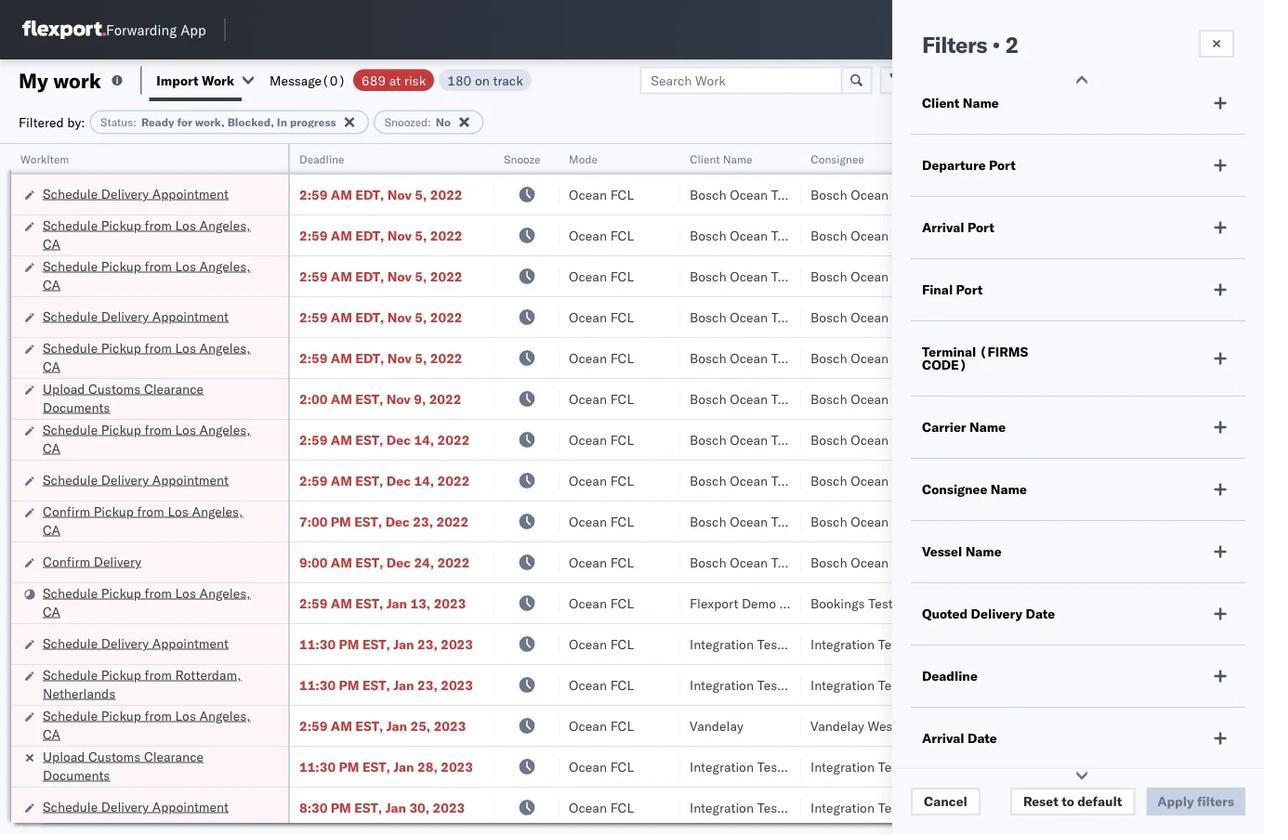 Task type: describe. For each thing, give the bounding box(es) containing it.
angeles, for second schedule pickup from los angeles, ca link
[[199, 258, 251, 274]]

13,
[[410, 595, 431, 612]]

angeles, for sixth schedule pickup from los angeles, ca link from the top
[[199, 708, 251, 724]]

4 hlx from the top
[[1244, 309, 1264, 325]]

departure port
[[922, 157, 1016, 173]]

3 flex- from the top
[[1026, 350, 1066, 366]]

1 gvcu5265864 from the top
[[1145, 636, 1237, 652]]

flex-2130387 for 11:30 pm est, jan 23, 2023
[[1026, 636, 1123, 653]]

180
[[447, 72, 472, 88]]

abcd1234560
[[1145, 718, 1237, 734]]

deadline button
[[290, 148, 476, 166]]

8:30
[[299, 800, 328, 816]]

reset
[[1023, 794, 1059, 810]]

appointment for fourth the schedule delivery appointment button
[[152, 635, 229, 652]]

7 2:59 from the top
[[299, 473, 328, 489]]

schedule pickup from los angeles, ca for second schedule pickup from los angeles, ca link
[[43, 258, 251, 293]]

quoted delivery date
[[922, 606, 1055, 622]]

2:59 am edt, nov 5, 2022 for 1st schedule pickup from los angeles, ca link from the top of the page
[[299, 227, 462, 244]]

schedule pickup from los angeles, ca for third schedule pickup from los angeles, ca link from the top of the page
[[43, 340, 251, 375]]

final
[[922, 282, 953, 298]]

4 edt, from the top
[[355, 309, 384, 325]]

schedule inside 'schedule pickup from rotterdam, netherlands'
[[43, 667, 98, 683]]

client name inside button
[[690, 152, 752, 166]]

1 lhuu7894563, from the top
[[1145, 431, 1241, 448]]

1 schedule pickup from los angeles, ca button from the top
[[43, 216, 264, 255]]

2 1846748 from the top
[[1066, 309, 1123, 325]]

7:00 pm est, dec 23, 2022
[[299, 514, 469, 530]]

status : ready for work, blocked, in progress
[[100, 115, 336, 129]]

schedule delivery appointment for third the schedule delivery appointment button
[[43, 472, 229, 488]]

est, up the 2:59 am est, jan 25, 2023
[[362, 677, 390, 693]]

1 karl from the top
[[970, 636, 994, 653]]

9 ocean fcl from the top
[[569, 514, 634, 530]]

5 schedule pickup from los angeles, ca link from the top
[[43, 584, 264, 621]]

quoted
[[922, 606, 968, 622]]

schedule delivery appointment link for 5th the schedule delivery appointment button from the top
[[43, 798, 229, 817]]

2 - from the top
[[959, 677, 967, 693]]

1 account from the top
[[906, 636, 955, 653]]

25,
[[410, 718, 431, 734]]

5 am from the top
[[331, 350, 352, 366]]

resize handle column header for the workitem button
[[266, 144, 288, 835]]

flex-1893174
[[1026, 595, 1123, 612]]

13 ocean fcl from the top
[[569, 677, 634, 693]]

los for third schedule pickup from los angeles, ca link from the top of the page
[[175, 340, 196, 356]]

confirm for confirm pickup from los angeles, ca
[[43, 503, 90, 520]]

3 hlx from the top
[[1244, 268, 1264, 284]]

delivery for 2nd the schedule delivery appointment button from the top of the page
[[101, 308, 149, 324]]

los for 1st schedule pickup from los angeles, ca link from the top of the page
[[175, 217, 196, 233]]

jan left "13,"
[[386, 595, 407, 612]]

ceau7522281, hlx for third schedule pickup from los angeles, ca link from the top of the page
[[1145, 350, 1264, 366]]

vessel
[[922, 544, 962, 560]]

2 flex-1889466 from the top
[[1026, 514, 1123, 530]]

ceau7522281, hlx for 1st the upload customs clearance documents link
[[1145, 390, 1264, 407]]

consignee inside button
[[811, 152, 864, 166]]

nov for third schedule pickup from los angeles, ca link from the top of the page
[[388, 350, 412, 366]]

4 lagerfeld from the top
[[997, 800, 1053, 816]]

mode button
[[560, 148, 662, 166]]

flexport
[[690, 595, 738, 612]]

on
[[475, 72, 490, 88]]

5, for third schedule pickup from los angeles, ca link from the top of the page
[[415, 350, 427, 366]]

30,
[[409, 800, 430, 816]]

workitem button
[[11, 148, 270, 166]]

5 ocean fcl from the top
[[569, 350, 634, 366]]

5 schedule from the top
[[43, 340, 98, 356]]

pickup for fifth schedule pickup from los angeles, ca link from the top of the page
[[101, 585, 141, 601]]

dec left 24,
[[386, 555, 411, 571]]

1 lhuu7894563, uet from the top
[[1145, 431, 1264, 448]]

schedule pickup from rotterdam, netherlands link
[[43, 666, 264, 703]]

resize handle column header for client name button
[[779, 144, 801, 835]]

vandelay for vandelay
[[690, 718, 743, 734]]

8 flex- from the top
[[1026, 636, 1066, 653]]

3 ocean fcl from the top
[[569, 268, 634, 284]]

pickup for second schedule pickup from los angeles, ca link
[[101, 258, 141, 274]]

3 fcl from the top
[[610, 268, 634, 284]]

customs for 1st the upload customs clearance documents link from the bottom
[[88, 749, 141, 765]]

: for status
[[133, 115, 137, 129]]

vandelay for vandelay west
[[811, 718, 864, 734]]

28,
[[417, 759, 438, 775]]

est, up the 8:30 pm est, jan 30, 2023
[[362, 759, 390, 775]]

documents for 1st the upload customs clearance documents link
[[43, 399, 110, 416]]

24,
[[414, 555, 434, 571]]

689
[[362, 72, 386, 88]]

4 2:59 am edt, nov 5, 2022 from the top
[[299, 309, 462, 325]]

for
[[177, 115, 192, 129]]

23, for schedule pickup from rotterdam, netherlands
[[417, 677, 438, 693]]

7 am from the top
[[331, 432, 352, 448]]

2 11:30 from the top
[[299, 677, 336, 693]]

actions
[[1208, 152, 1247, 166]]

message
[[270, 72, 322, 88]]

schedule pickup from los angeles, ca for sixth schedule pickup from los angeles, ca link from the top
[[43, 708, 251, 743]]

west
[[868, 718, 897, 734]]

los for second schedule pickup from los angeles, ca link
[[175, 258, 196, 274]]

2 integration from the top
[[811, 677, 875, 693]]

upload for 1st the upload customs clearance documents link from the bottom
[[43, 749, 85, 765]]

7:00
[[299, 514, 328, 530]]

schedule pickup from rotterdam, netherlands
[[43, 667, 241, 702]]

2:59 for second schedule pickup from los angeles, ca link
[[299, 268, 328, 284]]

10 am from the top
[[331, 595, 352, 612]]

pickup for 1st schedule pickup from los angeles, ca link from the top of the page
[[101, 217, 141, 233]]

9 am from the top
[[331, 555, 352, 571]]

bookings
[[811, 595, 865, 612]]

1 5, from the top
[[415, 186, 427, 203]]

by:
[[67, 114, 85, 130]]

4 2:59 from the top
[[299, 309, 328, 325]]

3 schedule from the top
[[43, 258, 98, 274]]

3 lhuu7894563, uet from the top
[[1145, 513, 1264, 529]]

4 integration test account - karl lagerfeld from the top
[[811, 800, 1053, 816]]

filters
[[922, 31, 987, 59]]

delivery for 5th the schedule delivery appointment button from the bottom
[[101, 185, 149, 202]]

netherlands
[[43, 686, 116, 702]]

work
[[53, 67, 101, 93]]

10 fcl from the top
[[610, 555, 634, 571]]

2:59 for third schedule pickup from los angeles, ca link from the top of the page
[[299, 350, 328, 366]]

arrival for arrival port
[[922, 219, 965, 236]]

2023 for schedule delivery appointment link for 5th the schedule delivery appointment button from the top
[[433, 800, 465, 816]]

1 horizontal spatial client
[[922, 95, 960, 111]]

: for snoozed
[[428, 115, 431, 129]]

status
[[100, 115, 133, 129]]

customs for 1st the upload customs clearance documents link
[[88, 381, 141, 397]]

schedule delivery appointment link for fourth the schedule delivery appointment button
[[43, 634, 229, 653]]

2 fcl from the top
[[610, 227, 634, 244]]

confirm pickup from los angeles, ca link
[[43, 502, 264, 540]]

1 integration test account - karl lagerfeld from the top
[[811, 636, 1053, 653]]

confirm delivery button
[[43, 553, 141, 573]]

arrival port
[[922, 219, 994, 236]]

pickup for confirm pickup from los angeles, ca link
[[94, 503, 134, 520]]

id
[[1020, 152, 1032, 166]]

1 ceau7522281, from the top
[[1145, 186, 1241, 202]]

3 11:30 from the top
[[299, 759, 336, 775]]

pickup for third schedule pickup from los angeles, ca link from the top of the page
[[101, 340, 141, 356]]

mode
[[569, 152, 597, 166]]

demo
[[742, 595, 776, 612]]

3 lagerfeld from the top
[[997, 759, 1053, 775]]

ca for confirm pickup from los angeles, ca link
[[43, 522, 60, 538]]

carrier
[[922, 419, 966, 436]]

14 ocean fcl from the top
[[569, 718, 634, 734]]

8 ocean fcl from the top
[[569, 473, 634, 489]]

2 1889466 from the top
[[1066, 514, 1123, 530]]

6 hlx from the top
[[1244, 390, 1264, 407]]

angeles, for confirm pickup from los angeles, ca link
[[192, 503, 243, 520]]

reset to default button
[[1010, 788, 1135, 816]]

progress
[[290, 115, 336, 129]]

pickup for 4th schedule pickup from los angeles, ca link from the top of the page
[[101, 422, 141, 438]]

(0)
[[322, 72, 346, 88]]

flex id
[[997, 152, 1032, 166]]

4 flex- from the top
[[1026, 391, 1066, 407]]

pm for confirm pickup from los angeles, ca
[[331, 514, 351, 530]]

name down filters • 2
[[963, 95, 999, 111]]

pickup for sixth schedule pickup from los angeles, ca link from the top
[[101, 708, 141, 724]]

cancel button
[[911, 788, 981, 816]]

angeles, for 4th schedule pickup from los angeles, ca link from the top of the page
[[199, 422, 251, 438]]

4 ceau7522281, from the top
[[1145, 309, 1241, 325]]

6 flex- from the top
[[1026, 514, 1066, 530]]

track
[[493, 72, 523, 88]]

1 fcl from the top
[[610, 186, 634, 203]]

schedule delivery appointment link for 2nd the schedule delivery appointment button from the top of the page
[[43, 307, 229, 326]]

est, up 2:59 am est, jan 13, 2023
[[355, 555, 383, 571]]

dec up 7:00 pm est, dec 23, 2022
[[386, 473, 411, 489]]

2 11:30 pm est, jan 23, 2023 from the top
[[299, 677, 473, 693]]

clearance for 1st the upload customs clearance documents link from the bottom
[[144, 749, 204, 765]]

arrival for arrival date
[[922, 731, 965, 747]]

4 fcl from the top
[[610, 309, 634, 325]]

3 am from the top
[[331, 268, 352, 284]]

8 resize handle column header from the left
[[1231, 144, 1253, 835]]

8 fcl from the top
[[610, 473, 634, 489]]

cancel
[[924, 794, 968, 810]]

1 edt, from the top
[[355, 186, 384, 203]]

schedule pickup from los angeles, ca for 1st schedule pickup from los angeles, ca link from the top of the page
[[43, 217, 251, 252]]

4 schedule pickup from los angeles, ca link from the top
[[43, 421, 264, 458]]

pm for schedule pickup from rotterdam, netherlands
[[339, 677, 359, 693]]

confirm delivery link
[[43, 553, 141, 571]]

2023 for fifth schedule pickup from los angeles, ca link from the top of the page
[[434, 595, 466, 612]]

no
[[436, 115, 451, 129]]

4 lhuu7894563, from the top
[[1145, 554, 1241, 570]]

jan left 25, at the bottom left of the page
[[386, 718, 407, 734]]

4 schedule delivery appointment button from the top
[[43, 634, 229, 655]]

confirm for confirm delivery
[[43, 554, 90, 570]]

689 at risk
[[362, 72, 426, 88]]

code)
[[922, 357, 967, 373]]

arrival date
[[922, 731, 997, 747]]

ca for sixth schedule pickup from los angeles, ca link from the top
[[43, 726, 60, 743]]

import
[[157, 72, 199, 88]]

4 am from the top
[[331, 309, 352, 325]]

ceau7522281, for third schedule pickup from los angeles, ca link from the top of the page
[[1145, 350, 1241, 366]]

2:59 am est, jan 13, 2023
[[299, 595, 466, 612]]

consignee name
[[922, 482, 1027, 498]]

4 1846748 from the top
[[1066, 391, 1123, 407]]

1 vertical spatial date
[[968, 731, 997, 747]]

reset to default
[[1023, 794, 1122, 810]]

2 integration test account - karl lagerfeld from the top
[[811, 677, 1053, 693]]

jan left 28,
[[394, 759, 414, 775]]

in
[[277, 115, 287, 129]]

nov for 1st the upload customs clearance documents link
[[386, 391, 411, 407]]

forwarding
[[106, 21, 177, 39]]

0 vertical spatial date
[[1026, 606, 1055, 622]]

5 hlx from the top
[[1244, 350, 1264, 366]]

6 ocean fcl from the top
[[569, 391, 634, 407]]

9 flex- from the top
[[1026, 759, 1066, 775]]

bookings test consignee
[[811, 595, 959, 612]]

3 uet from the top
[[1245, 513, 1264, 529]]

confirm delivery
[[43, 554, 141, 570]]

5 flex- from the top
[[1026, 473, 1066, 489]]

vessel name
[[922, 544, 1002, 560]]

rotterdam,
[[175, 667, 241, 683]]

3 gvcu5265864 from the top
[[1145, 759, 1237, 775]]

4 karl from the top
[[970, 800, 994, 816]]

name right carrier
[[970, 419, 1006, 436]]

4 - from the top
[[959, 800, 967, 816]]

port for departure port
[[989, 157, 1016, 173]]

at
[[389, 72, 401, 88]]

est, up 9:00 am est, dec 24, 2022
[[354, 514, 382, 530]]

confirm pickup from los angeles, ca
[[43, 503, 243, 538]]

(firms
[[980, 344, 1028, 360]]

3 schedule delivery appointment button from the top
[[43, 471, 229, 491]]

nov for 1st schedule pickup from los angeles, ca link from the top of the page
[[388, 227, 412, 244]]

filters • 2
[[922, 31, 1019, 59]]

workitem
[[20, 152, 69, 166]]

ceau7522281, for 1st the upload customs clearance documents link
[[1145, 390, 1241, 407]]

7 schedule from the top
[[43, 472, 98, 488]]

2 schedule pickup from los angeles, ca link from the top
[[43, 257, 264, 294]]

16 fcl from the top
[[610, 800, 634, 816]]

1 2:59 am edt, nov 5, 2022 from the top
[[299, 186, 462, 203]]

2:59 am est, jan 25, 2023
[[299, 718, 466, 734]]

2 lhuu7894563, from the top
[[1145, 472, 1241, 489]]

2 am from the top
[[331, 227, 352, 244]]

2:00
[[299, 391, 328, 407]]

2
[[1005, 31, 1019, 59]]

9:00 am est, dec 24, 2022
[[299, 555, 470, 571]]

port for arrival port
[[968, 219, 994, 236]]

angeles, for 1st schedule pickup from los angeles, ca link from the top of the page
[[199, 217, 251, 233]]

3 schedule pickup from los angeles, ca button from the top
[[43, 339, 264, 378]]

default
[[1078, 794, 1122, 810]]

flex-2130384
[[1026, 800, 1123, 816]]

angeles, for third schedule pickup from los angeles, ca link from the top of the page
[[199, 340, 251, 356]]



Task type: vqa. For each thing, say whether or not it's contained in the screenshot.
that to the left
no



Task type: locate. For each thing, give the bounding box(es) containing it.
10 ocean fcl from the top
[[569, 555, 634, 571]]

180 on track
[[447, 72, 523, 88]]

0 horizontal spatial :
[[133, 115, 137, 129]]

dec up 9:00 am est, dec 24, 2022
[[385, 514, 410, 530]]

: left no
[[428, 115, 431, 129]]

1 customs from the top
[[88, 381, 141, 397]]

5 schedule delivery appointment from the top
[[43, 799, 229, 815]]

•
[[992, 31, 1000, 59]]

schedule pickup from los angeles, ca
[[43, 217, 251, 252], [43, 258, 251, 293], [43, 340, 251, 375], [43, 422, 251, 456], [43, 585, 251, 620], [43, 708, 251, 743]]

5, for 1st schedule pickup from los angeles, ca link from the top of the page
[[415, 227, 427, 244]]

karl right cancel
[[970, 800, 994, 816]]

2130387 for 11:30 pm est, jan 23, 2023
[[1066, 636, 1123, 653]]

0 vertical spatial flex-1889466
[[1026, 473, 1123, 489]]

ca for 1st schedule pickup from los angeles, ca link from the top of the page
[[43, 236, 60, 252]]

vandelay west
[[811, 718, 897, 734]]

2023 right 25, at the bottom left of the page
[[434, 718, 466, 734]]

0 vertical spatial upload customs clearance documents
[[43, 381, 204, 416]]

appointment for 2nd the schedule delivery appointment button from the top of the page
[[152, 308, 229, 324]]

msdu7304509
[[1145, 595, 1240, 611]]

2023 right 30,
[[433, 800, 465, 816]]

1 vertical spatial upload
[[43, 749, 85, 765]]

0 vertical spatial gvcu5265864
[[1145, 636, 1237, 652]]

upload customs clearance documents inside button
[[43, 381, 204, 416]]

1 vertical spatial deadline
[[922, 668, 978, 685]]

6 schedule pickup from los angeles, ca from the top
[[43, 708, 251, 743]]

integration test account - karl lagerfeld up cancel
[[811, 759, 1053, 775]]

2:59 am edt, nov 5, 2022 for second schedule pickup from los angeles, ca link
[[299, 268, 462, 284]]

confirm down confirm pickup from los angeles, ca
[[43, 554, 90, 570]]

schedule delivery appointment for 2nd the schedule delivery appointment button from the top of the page
[[43, 308, 229, 324]]

name
[[963, 95, 999, 111], [723, 152, 752, 166], [970, 419, 1006, 436], [991, 482, 1027, 498], [966, 544, 1002, 560]]

jan up 25, at the bottom left of the page
[[394, 677, 414, 693]]

1 vertical spatial 2:59 am est, dec 14, 2022
[[299, 473, 470, 489]]

3 appointment from the top
[[152, 472, 229, 488]]

2:59 for 1st schedule pickup from los angeles, ca link from the top of the page
[[299, 227, 328, 244]]

2023 for sixth schedule pickup from los angeles, ca link from the top
[[434, 718, 466, 734]]

los for confirm pickup from los angeles, ca link
[[168, 503, 189, 520]]

1 horizontal spatial date
[[1026, 606, 1055, 622]]

0 horizontal spatial vandelay
[[690, 718, 743, 734]]

1 flex-2130387 from the top
[[1026, 636, 1123, 653]]

hlx
[[1244, 186, 1264, 202], [1244, 227, 1264, 243], [1244, 268, 1264, 284], [1244, 309, 1264, 325], [1244, 350, 1264, 366], [1244, 390, 1264, 407]]

2 resize handle column header from the left
[[472, 144, 495, 835]]

account up cancel
[[906, 759, 955, 775]]

name right vessel at right
[[966, 544, 1002, 560]]

name inside button
[[723, 152, 752, 166]]

name down search work text box in the top of the page
[[723, 152, 752, 166]]

0 vertical spatial 11:30 pm est, jan 23, 2023
[[299, 636, 473, 653]]

3 account from the top
[[906, 759, 955, 775]]

integration test account - karl lagerfeld down quoted
[[811, 636, 1053, 653]]

1 horizontal spatial client name
[[922, 95, 999, 111]]

clearance inside upload customs clearance documents button
[[144, 381, 204, 397]]

delivery for 5th the schedule delivery appointment button from the top
[[101, 799, 149, 815]]

delivery inside confirm delivery link
[[94, 554, 141, 570]]

5 appointment from the top
[[152, 799, 229, 815]]

23,
[[413, 514, 433, 530], [417, 636, 438, 653], [417, 677, 438, 693]]

2:59 am est, dec 14, 2022 down '2:00 am est, nov 9, 2022'
[[299, 432, 470, 448]]

11:30 up the 2:59 am est, jan 25, 2023
[[299, 677, 336, 693]]

customs inside button
[[88, 381, 141, 397]]

karl up arrival date
[[970, 677, 994, 693]]

11 ocean fcl from the top
[[569, 595, 634, 612]]

snooze
[[504, 152, 540, 166]]

2023 right "13,"
[[434, 595, 466, 612]]

0 vertical spatial upload customs clearance documents link
[[43, 380, 264, 417]]

0 vertical spatial flex-2130387
[[1026, 636, 1123, 653]]

13 fcl from the top
[[610, 677, 634, 693]]

est, down 9:00 am est, dec 24, 2022
[[355, 595, 383, 612]]

los
[[175, 217, 196, 233], [175, 258, 196, 274], [175, 340, 196, 356], [175, 422, 196, 438], [168, 503, 189, 520], [175, 585, 196, 601], [175, 708, 196, 724]]

0 horizontal spatial client
[[690, 152, 720, 166]]

2:59 am est, dec 14, 2022 up 7:00 pm est, dec 23, 2022
[[299, 473, 470, 489]]

1 upload customs clearance documents from the top
[[43, 381, 204, 416]]

0 vertical spatial 11:30
[[299, 636, 336, 653]]

1 horizontal spatial vandelay
[[811, 718, 864, 734]]

2023 down 2:59 am est, jan 13, 2023
[[441, 636, 473, 653]]

port
[[989, 157, 1016, 173], [968, 219, 994, 236], [956, 282, 983, 298]]

import work button
[[157, 72, 234, 88]]

2 ocean fcl from the top
[[569, 227, 634, 244]]

2 karl from the top
[[970, 677, 994, 693]]

snoozed : no
[[385, 115, 451, 129]]

ceau7522281, hlx for 1st schedule pickup from los angeles, ca link from the top of the page
[[1145, 227, 1264, 243]]

1 clearance from the top
[[144, 381, 204, 397]]

pm for schedule delivery appointment
[[331, 800, 351, 816]]

delivery for confirm delivery button at the left
[[94, 554, 141, 570]]

risk
[[404, 72, 426, 88]]

2 schedule pickup from los angeles, ca from the top
[[43, 258, 251, 293]]

port left id
[[989, 157, 1016, 173]]

lagerfeld
[[997, 636, 1053, 653], [997, 677, 1053, 693], [997, 759, 1053, 775], [997, 800, 1053, 816]]

pm up the 2:59 am est, jan 25, 2023
[[339, 677, 359, 693]]

client name
[[922, 95, 999, 111], [690, 152, 752, 166]]

2 upload customs clearance documents from the top
[[43, 749, 204, 784]]

5 2:59 am edt, nov 5, 2022 from the top
[[299, 350, 462, 366]]

1 horizontal spatial deadline
[[922, 668, 978, 685]]

1 vertical spatial flex-1889466
[[1026, 514, 1123, 530]]

client inside button
[[690, 152, 720, 166]]

deadline inside button
[[299, 152, 344, 166]]

final port
[[922, 282, 983, 298]]

est, down 11:30 pm est, jan 28, 2023
[[354, 800, 382, 816]]

1 vertical spatial 2130387
[[1066, 759, 1123, 775]]

5 schedule pickup from los angeles, ca button from the top
[[43, 584, 264, 623]]

port right final
[[956, 282, 983, 298]]

flex id button
[[987, 148, 1117, 166]]

deadline down quoted
[[922, 668, 978, 685]]

jan down "13,"
[[394, 636, 414, 653]]

1 vertical spatial port
[[968, 219, 994, 236]]

snoozed
[[385, 115, 428, 129]]

resize handle column header for mode button
[[658, 144, 680, 835]]

2:59 am edt, nov 5, 2022
[[299, 186, 462, 203], [299, 227, 462, 244], [299, 268, 462, 284], [299, 309, 462, 325], [299, 350, 462, 366]]

2 edt, from the top
[[355, 227, 384, 244]]

1 confirm from the top
[[43, 503, 90, 520]]

6 am from the top
[[331, 391, 352, 407]]

0 vertical spatial port
[[989, 157, 1016, 173]]

1 vertical spatial client
[[690, 152, 720, 166]]

1 vertical spatial gvcu5265864
[[1145, 677, 1237, 693]]

delivery
[[101, 185, 149, 202], [101, 308, 149, 324], [101, 472, 149, 488], [94, 554, 141, 570], [971, 606, 1023, 622], [101, 635, 149, 652], [101, 799, 149, 815]]

11:30 up 8:30
[[299, 759, 336, 775]]

1 schedule from the top
[[43, 185, 98, 202]]

pickup for schedule pickup from rotterdam, netherlands link
[[101, 667, 141, 683]]

schedule delivery appointment button
[[43, 185, 229, 205], [43, 307, 229, 328], [43, 471, 229, 491], [43, 634, 229, 655], [43, 798, 229, 819]]

0 vertical spatial confirm
[[43, 503, 90, 520]]

from inside confirm pickup from los angeles, ca
[[137, 503, 164, 520]]

from inside 'schedule pickup from rotterdam, netherlands'
[[145, 667, 172, 683]]

client down search work text box in the top of the page
[[690, 152, 720, 166]]

pm right 8:30
[[331, 800, 351, 816]]

filtered
[[19, 114, 64, 130]]

0 vertical spatial 23,
[[413, 514, 433, 530]]

account down arrival date
[[906, 800, 955, 816]]

1 vertical spatial 11:30
[[299, 677, 336, 693]]

resize handle column header for consignee button
[[965, 144, 987, 835]]

est, up 7:00 pm est, dec 23, 2022
[[355, 473, 383, 489]]

1 vertical spatial confirm
[[43, 554, 90, 570]]

5 edt, from the top
[[355, 350, 384, 366]]

schedule pickup from los angeles, ca link
[[43, 216, 264, 253], [43, 257, 264, 294], [43, 339, 264, 376], [43, 421, 264, 458], [43, 584, 264, 621], [43, 707, 264, 744]]

0 vertical spatial deadline
[[299, 152, 344, 166]]

1 arrival from the top
[[922, 219, 965, 236]]

Search Work text field
[[640, 66, 842, 94]]

my
[[19, 67, 48, 93]]

4 flex-1846748 from the top
[[1026, 391, 1123, 407]]

0 horizontal spatial deadline
[[299, 152, 344, 166]]

0 vertical spatial client name
[[922, 95, 999, 111]]

integration test account - karl lagerfeld up arrival date
[[811, 677, 1053, 693]]

angeles, inside confirm pickup from los angeles, ca
[[192, 503, 243, 520]]

account down quoted
[[906, 636, 955, 653]]

2 2:59 am edt, nov 5, 2022 from the top
[[299, 227, 462, 244]]

2 flex-1846748 from the top
[[1026, 309, 1123, 325]]

los inside confirm pickup from los angeles, ca
[[168, 503, 189, 520]]

est, down '2:00 am est, nov 9, 2022'
[[355, 432, 383, 448]]

documents for 1st the upload customs clearance documents link from the bottom
[[43, 767, 110, 784]]

1 vertical spatial 23,
[[417, 636, 438, 653]]

nyku9743990
[[1145, 799, 1237, 816]]

deadline down progress
[[299, 152, 344, 166]]

ready
[[141, 115, 174, 129]]

14, down 9,
[[414, 432, 434, 448]]

jan left 30,
[[385, 800, 406, 816]]

angeles, for fifth schedule pickup from los angeles, ca link from the top of the page
[[199, 585, 251, 601]]

2 vertical spatial gvcu5265864
[[1145, 759, 1237, 775]]

blocked,
[[227, 115, 274, 129]]

forwarding app
[[106, 21, 206, 39]]

4 schedule pickup from los angeles, ca from the top
[[43, 422, 251, 456]]

app
[[180, 21, 206, 39]]

est, down 2:59 am est, jan 13, 2023
[[362, 636, 390, 653]]

customs
[[88, 381, 141, 397], [88, 749, 141, 765]]

los for sixth schedule pickup from los angeles, ca link from the top
[[175, 708, 196, 724]]

work,
[[195, 115, 225, 129]]

3 schedule pickup from los angeles, ca from the top
[[43, 340, 251, 375]]

est, up 11:30 pm est, jan 28, 2023
[[355, 718, 383, 734]]

date left 1893174
[[1026, 606, 1055, 622]]

4 schedule delivery appointment from the top
[[43, 635, 229, 652]]

pm
[[331, 514, 351, 530], [339, 636, 359, 653], [339, 677, 359, 693], [339, 759, 359, 775], [331, 800, 351, 816]]

23, for confirm pickup from los angeles, ca
[[413, 514, 433, 530]]

documents
[[43, 399, 110, 416], [43, 767, 110, 784]]

2 schedule from the top
[[43, 217, 98, 233]]

los for 4th schedule pickup from los angeles, ca link from the top of the page
[[175, 422, 196, 438]]

schedule delivery appointment link
[[43, 185, 229, 203], [43, 307, 229, 326], [43, 471, 229, 489], [43, 634, 229, 653], [43, 798, 229, 817]]

1 vertical spatial customs
[[88, 749, 141, 765]]

schedule delivery appointment for 5th the schedule delivery appointment button from the bottom
[[43, 185, 229, 202]]

1 hlx from the top
[[1244, 186, 1264, 202]]

my work
[[19, 67, 101, 93]]

2 5, from the top
[[415, 227, 427, 244]]

clearance
[[144, 381, 204, 397], [144, 749, 204, 765]]

9 schedule from the top
[[43, 635, 98, 652]]

5 ceau7522281, from the top
[[1145, 350, 1241, 366]]

client name down search work text box in the top of the page
[[690, 152, 752, 166]]

1 vertical spatial arrival
[[922, 731, 965, 747]]

flexport. image
[[22, 20, 106, 39]]

flexport demo consignee
[[690, 595, 842, 612]]

1 vertical spatial 14,
[[414, 473, 434, 489]]

port down departure port
[[968, 219, 994, 236]]

8:30 pm est, jan 30, 2023
[[299, 800, 465, 816]]

0 horizontal spatial client name
[[690, 152, 752, 166]]

resize handle column header for deadline button
[[472, 144, 495, 835]]

filtered by:
[[19, 114, 85, 130]]

message (0)
[[270, 72, 346, 88]]

2 vertical spatial port
[[956, 282, 983, 298]]

2 schedule delivery appointment button from the top
[[43, 307, 229, 328]]

2 lagerfeld from the top
[[997, 677, 1053, 693]]

flex
[[997, 152, 1017, 166]]

0 vertical spatial customs
[[88, 381, 141, 397]]

2:59 am edt, nov 5, 2022 for third schedule pickup from los angeles, ca link from the top of the page
[[299, 350, 462, 366]]

upload customs clearance documents for 1st the upload customs clearance documents link
[[43, 381, 204, 416]]

integration test account - karl lagerfeld
[[811, 636, 1053, 653], [811, 677, 1053, 693], [811, 759, 1053, 775], [811, 800, 1053, 816]]

ca for second schedule pickup from los angeles, ca link
[[43, 277, 60, 293]]

2 flex- from the top
[[1026, 309, 1066, 325]]

11 schedule from the top
[[43, 708, 98, 724]]

arrival up final
[[922, 219, 965, 236]]

pm down 2:59 am est, jan 13, 2023
[[339, 636, 359, 653]]

2023 up the 2:59 am est, jan 25, 2023
[[441, 677, 473, 693]]

documents inside button
[[43, 399, 110, 416]]

flex-1889466
[[1026, 473, 1123, 489], [1026, 514, 1123, 530]]

1 - from the top
[[959, 636, 967, 653]]

schedule delivery appointment for 5th the schedule delivery appointment button from the top
[[43, 799, 229, 815]]

work
[[202, 72, 234, 88]]

arrival right west
[[922, 731, 965, 747]]

6 schedule from the top
[[43, 422, 98, 438]]

flex-2130387 up reset to default
[[1026, 759, 1123, 775]]

confirm pickup from los angeles, ca button
[[43, 502, 264, 541]]

schedule pickup from los angeles, ca for fifth schedule pickup from los angeles, ca link from the top of the page
[[43, 585, 251, 620]]

12 ocean fcl from the top
[[569, 636, 634, 653]]

ceau7522281, hlx for second schedule pickup from los angeles, ca link
[[1145, 268, 1264, 284]]

resize handle column header for flex id button
[[1114, 144, 1136, 835]]

2 vertical spatial 23,
[[417, 677, 438, 693]]

12 fcl from the top
[[610, 636, 634, 653]]

1 uet from the top
[[1245, 431, 1264, 448]]

2 2:59 from the top
[[299, 227, 328, 244]]

dec
[[386, 432, 411, 448], [386, 473, 411, 489], [385, 514, 410, 530], [386, 555, 411, 571]]

0 vertical spatial clearance
[[144, 381, 204, 397]]

consignee
[[811, 152, 864, 166], [922, 482, 988, 498], [780, 595, 842, 612], [896, 595, 959, 612]]

1 vertical spatial upload customs clearance documents link
[[43, 748, 264, 785]]

terminal (firms code)
[[922, 344, 1028, 373]]

ca for third schedule pickup from los angeles, ca link from the top of the page
[[43, 358, 60, 375]]

ca for fifth schedule pickup from los angeles, ca link from the top of the page
[[43, 604, 60, 620]]

: left the ready
[[133, 115, 137, 129]]

16 ocean fcl from the top
[[569, 800, 634, 816]]

schedule delivery appointment for fourth the schedule delivery appointment button
[[43, 635, 229, 652]]

6 fcl from the top
[[610, 391, 634, 407]]

dec down '2:00 am est, nov 9, 2022'
[[386, 432, 411, 448]]

2023 right 28,
[[441, 759, 473, 775]]

forwarding app link
[[22, 20, 206, 39]]

2 2:59 am est, dec 14, 2022 from the top
[[299, 473, 470, 489]]

3 ceau7522281, hlx from the top
[[1145, 268, 1264, 284]]

Search Shipments (/) text field
[[908, 16, 1088, 44]]

4 ca from the top
[[43, 440, 60, 456]]

0 vertical spatial 1889466
[[1066, 473, 1123, 489]]

delivery for fourth the schedule delivery appointment button
[[101, 635, 149, 652]]

2 appointment from the top
[[152, 308, 229, 324]]

0 vertical spatial arrival
[[922, 219, 965, 236]]

appointment for 5th the schedule delivery appointment button from the bottom
[[152, 185, 229, 202]]

-
[[959, 636, 967, 653], [959, 677, 967, 693], [959, 759, 967, 775], [959, 800, 967, 816]]

1 schedule delivery appointment from the top
[[43, 185, 229, 202]]

ceau7522281, for second schedule pickup from los angeles, ca link
[[1145, 268, 1241, 284]]

gvcu5265864 down msdu7304509
[[1145, 636, 1237, 652]]

schedule delivery appointment link for third the schedule delivery appointment button
[[43, 471, 229, 489]]

flex-1889466 button
[[997, 468, 1127, 494], [997, 468, 1127, 494], [997, 509, 1127, 535], [997, 509, 1127, 535]]

karl down quoted delivery date
[[970, 636, 994, 653]]

delivery for third the schedule delivery appointment button
[[101, 472, 149, 488]]

karl down arrival date
[[970, 759, 994, 775]]

est, left 9,
[[355, 391, 383, 407]]

appointment for third the schedule delivery appointment button
[[152, 472, 229, 488]]

5 ceau7522281, hlx from the top
[[1145, 350, 1264, 366]]

ceau7522281, for 1st schedule pickup from los angeles, ca link from the top of the page
[[1145, 227, 1241, 243]]

deadline
[[299, 152, 344, 166], [922, 668, 978, 685]]

14 fcl from the top
[[610, 718, 634, 734]]

to
[[1062, 794, 1074, 810]]

pickup inside confirm pickup from los angeles, ca
[[94, 503, 134, 520]]

port for final port
[[956, 282, 983, 298]]

2130387 down 1893174
[[1066, 636, 1123, 653]]

2 14, from the top
[[414, 473, 434, 489]]

11:30 pm est, jan 23, 2023 up the 2:59 am est, jan 25, 2023
[[299, 677, 473, 693]]

2 gvcu5265864 from the top
[[1145, 677, 1237, 693]]

11:30 down 2:59 am est, jan 13, 2023
[[299, 636, 336, 653]]

pm up the 8:30 pm est, jan 30, 2023
[[339, 759, 359, 775]]

:
[[133, 115, 137, 129], [428, 115, 431, 129]]

2022
[[430, 186, 462, 203], [430, 227, 462, 244], [430, 268, 462, 284], [430, 309, 462, 325], [430, 350, 462, 366], [429, 391, 461, 407], [437, 432, 470, 448], [437, 473, 470, 489], [436, 514, 469, 530], [437, 555, 470, 571]]

am
[[331, 186, 352, 203], [331, 227, 352, 244], [331, 268, 352, 284], [331, 309, 352, 325], [331, 350, 352, 366], [331, 391, 352, 407], [331, 432, 352, 448], [331, 473, 352, 489], [331, 555, 352, 571], [331, 595, 352, 612], [331, 718, 352, 734]]

lhuu7894563, uet
[[1145, 431, 1264, 448], [1145, 472, 1264, 489], [1145, 513, 1264, 529], [1145, 554, 1264, 570]]

confirm
[[43, 503, 90, 520], [43, 554, 90, 570]]

3 schedule delivery appointment link from the top
[[43, 471, 229, 489]]

1 vertical spatial 1889466
[[1066, 514, 1123, 530]]

3 ceau7522281, from the top
[[1145, 268, 1241, 284]]

0 vertical spatial documents
[[43, 399, 110, 416]]

client name down filters
[[922, 95, 999, 111]]

1 flex-1889466 from the top
[[1026, 473, 1123, 489]]

3 edt, from the top
[[355, 268, 384, 284]]

0 horizontal spatial date
[[968, 731, 997, 747]]

appointment for 5th the schedule delivery appointment button from the top
[[152, 799, 229, 815]]

1 1846748 from the top
[[1066, 186, 1123, 203]]

account up arrival date
[[906, 677, 955, 693]]

1 vertical spatial 11:30 pm est, jan 23, 2023
[[299, 677, 473, 693]]

flex-1893174 button
[[997, 591, 1127, 617], [997, 591, 1127, 617]]

client name button
[[680, 148, 783, 166]]

pm right 7:00
[[331, 514, 351, 530]]

1 vertical spatial clearance
[[144, 749, 204, 765]]

23, down "13,"
[[417, 636, 438, 653]]

schedule pickup from los angeles, ca button
[[43, 216, 264, 255], [43, 257, 264, 296], [43, 339, 264, 378], [43, 421, 264, 460], [43, 584, 264, 623], [43, 707, 264, 746]]

upload inside button
[[43, 381, 85, 397]]

gvcu5265864
[[1145, 636, 1237, 652], [1145, 677, 1237, 693], [1145, 759, 1237, 775]]

upload
[[43, 381, 85, 397], [43, 749, 85, 765]]

nov for second schedule pickup from los angeles, ca link
[[388, 268, 412, 284]]

23, up 24,
[[413, 514, 433, 530]]

1 horizontal spatial :
[[428, 115, 431, 129]]

1 vertical spatial upload customs clearance documents
[[43, 749, 204, 784]]

5 fcl from the top
[[610, 350, 634, 366]]

pickup inside 'schedule pickup from rotterdam, netherlands'
[[101, 667, 141, 683]]

schedule pickup from los angeles, ca for 4th schedule pickup from los angeles, ca link from the top of the page
[[43, 422, 251, 456]]

0 vertical spatial upload
[[43, 381, 85, 397]]

2 hlx from the top
[[1244, 227, 1264, 243]]

1 ceau7522281, hlx from the top
[[1145, 186, 1264, 202]]

resize handle column header
[[266, 144, 288, 835], [472, 144, 495, 835], [537, 144, 560, 835], [658, 144, 680, 835], [779, 144, 801, 835], [965, 144, 987, 835], [1114, 144, 1136, 835], [1231, 144, 1253, 835], [1235, 144, 1257, 835]]

11:30 pm est, jan 23, 2023 down 2:59 am est, jan 13, 2023
[[299, 636, 473, 653]]

1 11:30 from the top
[[299, 636, 336, 653]]

0 vertical spatial 2:59 am est, dec 14, 2022
[[299, 432, 470, 448]]

arrival
[[922, 219, 965, 236], [922, 731, 965, 747]]

4 uet from the top
[[1245, 554, 1264, 570]]

0 vertical spatial 14,
[[414, 432, 434, 448]]

account
[[906, 636, 955, 653], [906, 677, 955, 693], [906, 759, 955, 775], [906, 800, 955, 816]]

2 upload from the top
[[43, 749, 85, 765]]

2 vertical spatial 11:30
[[299, 759, 336, 775]]

3 schedule delivery appointment from the top
[[43, 472, 229, 488]]

appointment
[[152, 185, 229, 202], [152, 308, 229, 324], [152, 472, 229, 488], [152, 635, 229, 652], [152, 799, 229, 815]]

1 : from the left
[[133, 115, 137, 129]]

2:59 for fifth schedule pickup from los angeles, ca link from the top of the page
[[299, 595, 328, 612]]

ca inside confirm pickup from los angeles, ca
[[43, 522, 60, 538]]

integration test account - karl lagerfeld down arrival date
[[811, 800, 1053, 816]]

2130384
[[1066, 800, 1123, 816]]

1 am from the top
[[331, 186, 352, 203]]

los for fifth schedule pickup from los angeles, ca link from the top of the page
[[175, 585, 196, 601]]

carrier name
[[922, 419, 1006, 436]]

upload customs clearance documents for 1st the upload customs clearance documents link from the bottom
[[43, 749, 204, 784]]

bosch
[[690, 186, 727, 203], [811, 186, 847, 203], [690, 227, 727, 244], [811, 227, 847, 244], [690, 268, 727, 284], [811, 268, 847, 284], [690, 309, 727, 325], [811, 309, 847, 325], [690, 350, 727, 366], [811, 350, 847, 366], [690, 391, 727, 407], [811, 391, 847, 407], [690, 432, 727, 448], [811, 432, 847, 448], [690, 473, 727, 489], [811, 473, 847, 489], [690, 514, 727, 530], [811, 514, 847, 530], [690, 555, 727, 571], [811, 555, 847, 571]]

gvcu5265864 up nyku9743990
[[1145, 759, 1237, 775]]

2 documents from the top
[[43, 767, 110, 784]]

confirm inside confirm pickup from los angeles, ca
[[43, 503, 90, 520]]

consignee button
[[801, 148, 969, 166]]

client down filters
[[922, 95, 960, 111]]

flex-2130387 down flex-1893174
[[1026, 636, 1123, 653]]

6 schedule pickup from los angeles, ca button from the top
[[43, 707, 264, 746]]

1 vertical spatial client name
[[690, 152, 752, 166]]

9 resize handle column header from the left
[[1235, 144, 1257, 835]]

1893174
[[1066, 595, 1123, 612]]

from
[[145, 217, 172, 233], [145, 258, 172, 274], [145, 340, 172, 356], [145, 422, 172, 438], [137, 503, 164, 520], [145, 585, 172, 601], [145, 667, 172, 683], [145, 708, 172, 724]]

1 vandelay from the left
[[690, 718, 743, 734]]

date up cancel button at the bottom right
[[968, 731, 997, 747]]

3 lhuu7894563, from the top
[[1145, 513, 1241, 529]]

1 resize handle column header from the left
[[266, 144, 288, 835]]

1 schedule pickup from los angeles, ca from the top
[[43, 217, 251, 252]]

2130387 up default
[[1066, 759, 1123, 775]]

upload for 1st the upload customs clearance documents link
[[43, 381, 85, 397]]

0 vertical spatial 2130387
[[1066, 636, 1123, 653]]

name down carrier name
[[991, 482, 1027, 498]]

0 vertical spatial client
[[922, 95, 960, 111]]

schedule delivery appointment link for 5th the schedule delivery appointment button from the bottom
[[43, 185, 229, 203]]

flex-2130387
[[1026, 636, 1123, 653], [1026, 759, 1123, 775]]

23, up 25, at the bottom left of the page
[[417, 677, 438, 693]]

1 ca from the top
[[43, 236, 60, 252]]

3 integration from the top
[[811, 759, 875, 775]]

15 fcl from the top
[[610, 759, 634, 775]]

11:30
[[299, 636, 336, 653], [299, 677, 336, 693], [299, 759, 336, 775]]

ca for 4th schedule pickup from los angeles, ca link from the top of the page
[[43, 440, 60, 456]]

gvcu5265864 up abcd1234560
[[1145, 677, 1237, 693]]

2:59 for 4th schedule pickup from los angeles, ca link from the top of the page
[[299, 432, 328, 448]]

clearance for 1st the upload customs clearance documents link
[[144, 381, 204, 397]]

14, up 7:00 pm est, dec 23, 2022
[[414, 473, 434, 489]]

2:59 for sixth schedule pickup from los angeles, ca link from the top
[[299, 718, 328, 734]]

1 vertical spatial documents
[[43, 767, 110, 784]]

1 schedule delivery appointment button from the top
[[43, 185, 229, 205]]

ceau7522281, hlx
[[1145, 186, 1264, 202], [1145, 227, 1264, 243], [1145, 268, 1264, 284], [1145, 309, 1264, 325], [1145, 350, 1264, 366], [1145, 390, 1264, 407]]

confirm up confirm delivery
[[43, 503, 90, 520]]

1 vertical spatial flex-2130387
[[1026, 759, 1123, 775]]



